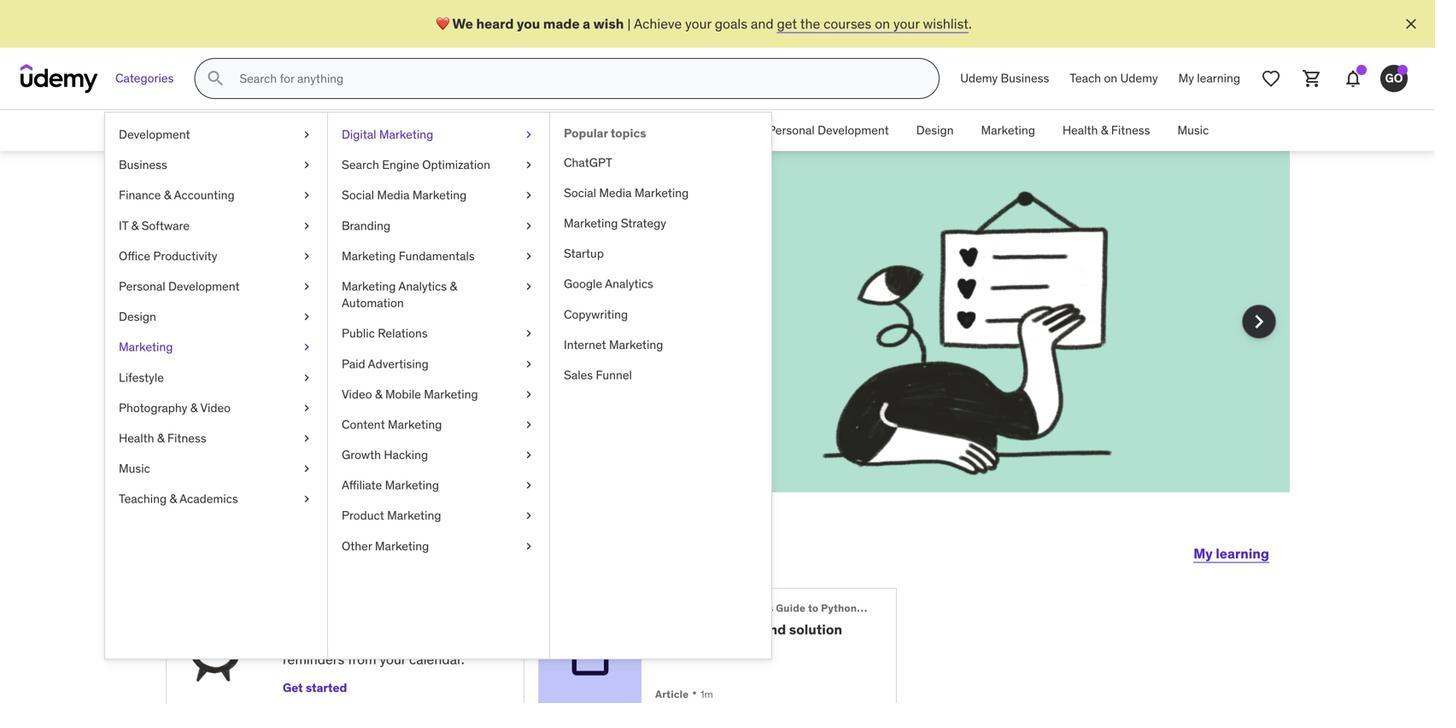 Task type: vqa. For each thing, say whether or not it's contained in the screenshot.
AI to the right
no



Task type: describe. For each thing, give the bounding box(es) containing it.
your left .
[[894, 15, 920, 32]]

goals.
[[487, 338, 523, 356]]

social for the right social media marketing link
[[564, 185, 596, 201]]

and inside the ultimate beginners guide to python programming 11. homework and solution
[[762, 621, 786, 639]]

xsmall image for content marketing
[[522, 417, 536, 434]]

0 horizontal spatial video
[[200, 401, 231, 416]]

business for lifestyle
[[119, 157, 167, 173]]

photography
[[119, 401, 187, 416]]

learning for my learning link to the bottom
[[1216, 545, 1269, 563]]

2 horizontal spatial business
[[1001, 71, 1049, 86]]

marketing down branding
[[342, 248, 396, 264]]

business for health & fitness
[[325, 123, 373, 138]]

marketing down 'hacking'
[[385, 478, 439, 493]]

xsmall image for branding
[[522, 218, 536, 234]]

the ultimate beginners guide to python programming 11. homework and solution
[[655, 602, 929, 639]]

marketing up funnel
[[609, 337, 663, 353]]

1 unread notification image
[[1357, 65, 1367, 75]]

xsmall image for music
[[300, 461, 314, 478]]

courses inside get the courses on your wishlist
[[441, 319, 489, 337]]

affiliate
[[342, 478, 382, 493]]

chatgpt
[[564, 155, 612, 170]]

teaching
[[119, 492, 167, 507]]

it & software link for lifestyle
[[105, 211, 327, 241]]

it & software link for health & fitness
[[530, 110, 629, 151]]

teaching & academics
[[119, 492, 238, 507]]

1 horizontal spatial wishlist
[[923, 15, 969, 32]]

& inside marketing analytics & automation
[[450, 279, 457, 294]]

marketing analytics & automation
[[342, 279, 457, 311]]

1 vertical spatial fitness
[[167, 431, 206, 446]]

software for health & fitness
[[567, 123, 615, 138]]

time to make it come true.
[[227, 319, 393, 337]]

0 vertical spatial health & fitness link
[[1049, 110, 1164, 151]]

get started
[[283, 681, 347, 696]]

1 horizontal spatial fitness
[[1111, 123, 1150, 138]]

gary
[[437, 533, 505, 569]]

xsmall image for business
[[300, 157, 314, 174]]

marketing fundamentals
[[342, 248, 475, 264]]

0 horizontal spatial social media marketing link
[[328, 180, 549, 211]]

personal development link for health & fitness
[[754, 110, 903, 151]]

adds
[[383, 632, 412, 650]]

0 vertical spatial music
[[1178, 123, 1209, 138]]

goals
[[715, 15, 748, 32]]

paid advertising
[[342, 356, 429, 372]]

1 vertical spatial health & fitness
[[119, 431, 206, 446]]

marketing link for health & fitness
[[967, 110, 1049, 151]]

close image
[[1403, 15, 1420, 32]]

11.
[[655, 621, 671, 639]]

marketing down paid advertising link
[[424, 387, 478, 402]]

1 horizontal spatial social media marketing link
[[550, 178, 771, 208]]

marketing inside marketing analytics & automation
[[342, 279, 396, 294]]

paid advertising link
[[328, 349, 549, 380]]

get started button
[[283, 677, 347, 701]]

heard
[[476, 15, 514, 32]]

google analytics link
[[550, 269, 771, 300]]

categories button
[[105, 58, 184, 99]]

❤️   we heard you made a wish | achieve your goals and get the courses on your wishlist .
[[436, 15, 972, 32]]

carousel element
[[145, 151, 1290, 534]]

content marketing link
[[328, 410, 549, 440]]

1 horizontal spatial a
[[583, 15, 590, 32]]

your left the goals
[[685, 15, 711, 32]]

finance & accounting for lifestyle
[[119, 188, 235, 203]]

it & software for lifestyle
[[119, 218, 190, 233]]

marketing inside "link"
[[388, 417, 442, 433]]

to inside schedule time to learn a little each day adds up. get reminders from your calendar.
[[380, 606, 393, 624]]

affiliate marketing
[[342, 478, 439, 493]]

udemy business
[[960, 71, 1049, 86]]

development inside development link
[[119, 127, 190, 142]]

personal development link for lifestyle
[[105, 272, 327, 302]]

paid
[[342, 356, 365, 372]]

udemy image
[[21, 64, 98, 93]]

0 vertical spatial my learning
[[1179, 71, 1240, 86]]

a
[[283, 632, 291, 650]]

funnel
[[596, 368, 632, 383]]

your inside schedule time to learn a little each day adds up. get reminders from your calendar.
[[380, 652, 406, 669]]

udemy business link
[[950, 58, 1060, 99]]

and take the first step toward your goals.
[[273, 338, 523, 356]]

1 vertical spatial my learning
[[1194, 545, 1269, 563]]

0 vertical spatial health & fitness
[[1063, 123, 1150, 138]]

xsmall image for marketing
[[300, 339, 314, 356]]

sales
[[564, 368, 593, 383]]

product marketing link
[[328, 501, 549, 532]]

0 vertical spatial and
[[751, 15, 774, 32]]

xsmall image for it & software
[[300, 218, 314, 234]]

teach on udemy link
[[1060, 58, 1168, 99]]

other marketing link
[[328, 532, 549, 562]]

xsmall image for design
[[300, 309, 314, 326]]

xsmall image for photography & video
[[300, 400, 314, 417]]

digital marketing
[[342, 127, 433, 142]]

0 vertical spatial my learning link
[[1168, 58, 1251, 99]]

office for health & fitness
[[642, 123, 674, 138]]

chatgpt link
[[550, 148, 771, 178]]

social media marketing for the right social media marketing link
[[564, 185, 689, 201]]

xsmall image for other marketing
[[522, 538, 536, 555]]

1 vertical spatial my learning link
[[1194, 534, 1269, 575]]

growth
[[342, 448, 381, 463]]

let's start learning, gary
[[166, 533, 505, 569]]

0 vertical spatial on
[[875, 15, 890, 32]]

& for teaching & academics link
[[170, 492, 177, 507]]

office productivity for lifestyle
[[119, 248, 217, 264]]

& for finance & accounting link for lifestyle
[[164, 188, 171, 203]]

startup
[[564, 246, 604, 261]]

make for you
[[365, 226, 459, 270]]

made
[[543, 15, 580, 32]]

1 vertical spatial health
[[119, 431, 154, 446]]

search
[[342, 157, 379, 173]]

1 vertical spatial health & fitness link
[[105, 424, 327, 454]]

development for health & fitness
[[818, 123, 889, 138]]

startup link
[[550, 239, 771, 269]]

2 horizontal spatial the
[[800, 15, 820, 32]]

xsmall image for public relations
[[522, 326, 536, 342]]

internet marketing link
[[550, 330, 771, 360]]

public relations link
[[328, 319, 549, 349]]

hacking
[[384, 448, 428, 463]]

|
[[627, 15, 631, 32]]

teach on udemy
[[1070, 71, 1158, 86]]

0 horizontal spatial music
[[119, 461, 150, 477]]

xsmall image for digital marketing
[[522, 126, 536, 143]]

guide
[[776, 602, 806, 616]]

marketing up startup
[[564, 216, 618, 231]]

photography & video link
[[105, 393, 327, 424]]

we
[[452, 15, 473, 32]]

development link
[[105, 120, 327, 150]]

sales funnel
[[564, 368, 632, 383]]

Search for anything text field
[[236, 64, 918, 93]]

video & mobile marketing link
[[328, 380, 549, 410]]

& for finance & accounting link corresponding to health & fitness
[[446, 123, 453, 138]]

xsmall image for lifestyle
[[300, 370, 314, 386]]

xsmall image for paid advertising
[[522, 356, 536, 373]]

design for lifestyle
[[119, 309, 156, 325]]

1 horizontal spatial video
[[342, 387, 372, 402]]

make for to
[[276, 319, 310, 337]]

article • 1m
[[655, 685, 713, 703]]

marketing down the "affiliate marketing" at the bottom left
[[387, 508, 441, 524]]

xsmall image for affiliate marketing
[[522, 478, 536, 494]]

design for health & fitness
[[916, 123, 954, 138]]

started
[[306, 681, 347, 696]]

copywriting link
[[550, 300, 771, 330]]

•
[[692, 685, 697, 703]]

1 horizontal spatial you
[[517, 15, 540, 32]]

advertising
[[368, 356, 429, 372]]

media for the right social media marketing link
[[599, 185, 632, 201]]

design link for health & fitness
[[903, 110, 967, 151]]

sales funnel link
[[550, 360, 771, 391]]

fundamentals
[[399, 248, 475, 264]]

.
[[969, 15, 972, 32]]

it for lifestyle
[[119, 218, 128, 233]]

did you make a wish?
[[227, 226, 486, 313]]

come
[[324, 319, 358, 337]]

popular
[[564, 126, 608, 141]]

xsmall image for social media marketing
[[522, 187, 536, 204]]

& for it & software link corresponding to lifestyle
[[131, 218, 139, 233]]

office productivity for health & fitness
[[642, 123, 741, 138]]

1 horizontal spatial health
[[1063, 123, 1098, 138]]

schedule time to learn a little each day adds up. get reminders from your calendar.
[[283, 606, 464, 669]]

learn
[[396, 606, 429, 624]]

shopping cart with 0 items image
[[1302, 68, 1322, 89]]

automation
[[342, 296, 404, 311]]

first
[[355, 338, 379, 356]]

a inside did you make a wish?
[[466, 226, 486, 270]]

solution
[[789, 621, 842, 639]]

marketing fundamentals link
[[328, 241, 549, 272]]

programming
[[860, 602, 929, 616]]

software for lifestyle
[[141, 218, 190, 233]]

wishlist inside get the courses on your wishlist
[[227, 338, 273, 356]]

finance & accounting link for lifestyle
[[105, 180, 327, 211]]

personal for health & fitness
[[768, 123, 815, 138]]

internet marketing
[[564, 337, 663, 353]]



Task type: locate. For each thing, give the bounding box(es) containing it.
udemy right teach
[[1120, 71, 1158, 86]]

personal for lifestyle
[[119, 279, 165, 294]]

product marketing
[[342, 508, 441, 524]]

to inside carousel element
[[260, 319, 273, 337]]

0 vertical spatial finance
[[401, 123, 443, 138]]

0 horizontal spatial social
[[342, 188, 374, 203]]

media inside digital marketing element
[[599, 185, 632, 201]]

content marketing
[[342, 417, 442, 433]]

1 vertical spatial marketing link
[[105, 332, 327, 363]]

marketing down the video & mobile marketing
[[388, 417, 442, 433]]

finance & accounting link down development link
[[105, 180, 327, 211]]

marketing down search engine optimization link
[[413, 188, 467, 203]]

health
[[1063, 123, 1098, 138], [119, 431, 154, 446]]

xsmall image inside content marketing "link"
[[522, 417, 536, 434]]

courses right the get
[[824, 15, 872, 32]]

marketing up lifestyle
[[119, 340, 173, 355]]

wish?
[[227, 268, 327, 313]]

your up the goals.
[[511, 319, 538, 337]]

0 horizontal spatial it & software link
[[105, 211, 327, 241]]

0 horizontal spatial office productivity link
[[105, 241, 327, 272]]

internet
[[564, 337, 606, 353]]

1 vertical spatial music link
[[105, 454, 327, 484]]

get inside schedule time to learn a little each day adds up. get reminders from your calendar.
[[438, 632, 460, 650]]

did
[[227, 226, 290, 270]]

marketing link
[[967, 110, 1049, 151], [105, 332, 327, 363]]

next image
[[1246, 308, 1273, 336]]

mobile
[[385, 387, 421, 402]]

photography & video
[[119, 401, 231, 416]]

video down paid
[[342, 387, 372, 402]]

11. homework and solution link
[[655, 621, 869, 639]]

social media marketing link down the optimization
[[328, 180, 549, 211]]

1 vertical spatial it
[[119, 218, 128, 233]]

growth hacking link
[[328, 440, 549, 471]]

media down engine
[[377, 188, 410, 203]]

public
[[342, 326, 375, 341]]

make
[[365, 226, 459, 270], [276, 319, 310, 337]]

fitness down teach on udemy link
[[1111, 123, 1150, 138]]

finance for lifestyle
[[119, 188, 161, 203]]

marketing down product marketing
[[375, 539, 429, 554]]

health down teach
[[1063, 123, 1098, 138]]

1 horizontal spatial productivity
[[677, 123, 741, 138]]

xsmall image for teaching & academics
[[300, 491, 314, 508]]

learning
[[1197, 71, 1240, 86], [1216, 545, 1269, 563]]

0 vertical spatial business
[[1001, 71, 1049, 86]]

get the courses on your wishlist link
[[227, 319, 538, 356]]

❤️
[[436, 15, 450, 32]]

office productivity link for lifestyle
[[105, 241, 327, 272]]

0 vertical spatial finance & accounting
[[401, 123, 517, 138]]

office for lifestyle
[[119, 248, 150, 264]]

wishlist
[[923, 15, 969, 32], [227, 338, 273, 356]]

make inside did you make a wish?
[[365, 226, 459, 270]]

xsmall image inside marketing fundamentals link
[[522, 248, 536, 265]]

xsmall image inside teaching & academics link
[[300, 491, 314, 508]]

health down photography
[[119, 431, 154, 446]]

0 horizontal spatial office
[[119, 248, 150, 264]]

the right the get
[[800, 15, 820, 32]]

affiliate marketing link
[[328, 471, 549, 501]]

0 vertical spatial my
[[1179, 71, 1194, 86]]

1 horizontal spatial social
[[564, 185, 596, 201]]

0 vertical spatial music link
[[1164, 110, 1223, 151]]

0 horizontal spatial udemy
[[960, 71, 998, 86]]

0 vertical spatial the
[[800, 15, 820, 32]]

1 vertical spatial office productivity
[[119, 248, 217, 264]]

a left wish
[[583, 15, 590, 32]]

1 horizontal spatial media
[[599, 185, 632, 201]]

toward
[[412, 338, 455, 356]]

it
[[544, 123, 554, 138], [119, 218, 128, 233]]

1m
[[700, 689, 713, 702]]

you inside did you make a wish?
[[296, 226, 358, 270]]

health & fitness down photography
[[119, 431, 206, 446]]

& for the photography & video link
[[190, 401, 198, 416]]

it & software for health & fitness
[[544, 123, 615, 138]]

accounting
[[456, 123, 517, 138], [174, 188, 235, 203]]

0 vertical spatial it
[[544, 123, 554, 138]]

social media marketing inside digital marketing element
[[564, 185, 689, 201]]

1 horizontal spatial finance & accounting link
[[387, 110, 530, 151]]

wishlist down time
[[227, 338, 273, 356]]

0 horizontal spatial finance & accounting link
[[105, 180, 327, 211]]

get
[[777, 15, 797, 32]]

xsmall image inside 'growth hacking' link
[[522, 447, 536, 464]]

xsmall image inside "public relations" link
[[522, 326, 536, 342]]

branding link
[[328, 211, 549, 241]]

1 vertical spatial make
[[276, 319, 310, 337]]

1 vertical spatial design link
[[105, 302, 327, 332]]

xsmall image
[[522, 126, 536, 143], [522, 157, 536, 174], [522, 187, 536, 204], [522, 218, 536, 234], [300, 278, 314, 295], [522, 326, 536, 342], [300, 339, 314, 356], [300, 370, 314, 386], [522, 386, 536, 403], [300, 431, 314, 447], [300, 461, 314, 478], [300, 491, 314, 508], [522, 508, 536, 525], [522, 538, 536, 555]]

analytics down the fundamentals
[[398, 279, 447, 294]]

social media marketing down engine
[[342, 188, 467, 203]]

other marketing
[[342, 539, 429, 554]]

video down lifestyle link
[[200, 401, 231, 416]]

and left 'take'
[[276, 338, 299, 356]]

marketing up the automation
[[342, 279, 396, 294]]

get the courses on your wishlist link
[[777, 15, 969, 32]]

the inside get the courses on your wishlist
[[418, 319, 438, 337]]

xsmall image for health & fitness
[[300, 431, 314, 447]]

& for video & mobile marketing link
[[375, 387, 382, 402]]

xsmall image
[[300, 126, 314, 143], [300, 157, 314, 174], [300, 187, 314, 204], [300, 218, 314, 234], [300, 248, 314, 265], [522, 248, 536, 265], [522, 278, 536, 295], [300, 309, 314, 326], [522, 356, 536, 373], [300, 400, 314, 417], [522, 417, 536, 434], [522, 447, 536, 464], [522, 478, 536, 494]]

1 horizontal spatial health & fitness link
[[1049, 110, 1164, 151]]

analytics inside marketing analytics & automation
[[398, 279, 447, 294]]

you right did at the top of the page
[[296, 226, 358, 270]]

2 horizontal spatial on
[[1104, 71, 1118, 86]]

0 horizontal spatial wishlist
[[227, 338, 273, 356]]

your inside get the courses on your wishlist
[[511, 319, 538, 337]]

finance & accounting link
[[387, 110, 530, 151], [105, 180, 327, 211]]

0 horizontal spatial health
[[119, 431, 154, 446]]

your down the adds
[[380, 652, 406, 669]]

0 horizontal spatial fitness
[[167, 431, 206, 446]]

google
[[564, 277, 602, 292]]

finance & accounting up the optimization
[[401, 123, 517, 138]]

true.
[[361, 319, 389, 337]]

office productivity
[[642, 123, 741, 138], [119, 248, 217, 264]]

0 vertical spatial office
[[642, 123, 674, 138]]

it for health & fitness
[[544, 123, 554, 138]]

0 vertical spatial design
[[916, 123, 954, 138]]

business left teach
[[1001, 71, 1049, 86]]

and left the get
[[751, 15, 774, 32]]

xsmall image inside 'digital marketing' link
[[522, 126, 536, 143]]

beginners
[[722, 602, 774, 616]]

0 vertical spatial personal
[[768, 123, 815, 138]]

lifestyle
[[119, 370, 164, 386]]

0 horizontal spatial productivity
[[153, 248, 217, 264]]

0 horizontal spatial to
[[260, 319, 273, 337]]

udemy
[[960, 71, 998, 86], [1120, 71, 1158, 86]]

udemy down .
[[960, 71, 998, 86]]

1 udemy from the left
[[960, 71, 998, 86]]

personal development for lifestyle
[[119, 279, 240, 294]]

to inside the ultimate beginners guide to python programming 11. homework and solution
[[808, 602, 819, 616]]

you left the 'made'
[[517, 15, 540, 32]]

reminders
[[283, 652, 344, 669]]

2 vertical spatial get
[[283, 681, 303, 696]]

accounting up the optimization
[[456, 123, 517, 138]]

calendar.
[[409, 652, 464, 669]]

on inside get the courses on your wishlist
[[493, 319, 508, 337]]

finance & accounting link for health & fitness
[[387, 110, 530, 151]]

analytics for marketing
[[398, 279, 447, 294]]

2 vertical spatial on
[[493, 319, 508, 337]]

a up the marketing analytics & automation link
[[466, 226, 486, 270]]

and down guide
[[762, 621, 786, 639]]

content
[[342, 417, 385, 433]]

teach
[[1070, 71, 1101, 86]]

xsmall image for video & mobile marketing
[[522, 386, 536, 403]]

2 vertical spatial and
[[762, 621, 786, 639]]

wishlist image
[[1261, 68, 1281, 89]]

1 vertical spatial courses
[[441, 319, 489, 337]]

0 horizontal spatial music link
[[105, 454, 327, 484]]

0 horizontal spatial software
[[141, 218, 190, 233]]

public relations
[[342, 326, 428, 341]]

1 vertical spatial it & software
[[119, 218, 190, 233]]

your left the goals.
[[458, 338, 484, 356]]

marketing down "chatgpt" link at the top of the page
[[635, 185, 689, 201]]

1 horizontal spatial on
[[875, 15, 890, 32]]

0 horizontal spatial finance
[[119, 188, 161, 203]]

0 vertical spatial courses
[[824, 15, 872, 32]]

xsmall image for product marketing
[[522, 508, 536, 525]]

1 horizontal spatial to
[[380, 606, 393, 624]]

0 vertical spatial office productivity link
[[629, 110, 754, 151]]

the down come on the left top of page
[[332, 338, 352, 356]]

learning for the top my learning link
[[1197, 71, 1240, 86]]

0 horizontal spatial accounting
[[174, 188, 235, 203]]

xsmall image for finance & accounting
[[300, 187, 314, 204]]

0 vertical spatial it & software link
[[530, 110, 629, 151]]

xsmall image inside video & mobile marketing link
[[522, 386, 536, 403]]

social media marketing for leftmost social media marketing link
[[342, 188, 467, 203]]

xsmall image inside affiliate marketing link
[[522, 478, 536, 494]]

your
[[685, 15, 711, 32], [894, 15, 920, 32], [511, 319, 538, 337], [458, 338, 484, 356], [380, 652, 406, 669]]

xsmall image inside 'product marketing' link
[[522, 508, 536, 525]]

accounting for health & fitness
[[456, 123, 517, 138]]

other
[[342, 539, 372, 554]]

1 horizontal spatial finance & accounting
[[401, 123, 517, 138]]

it
[[313, 319, 321, 337]]

health & fitness link down teach on udemy link
[[1049, 110, 1164, 151]]

marketing link for lifestyle
[[105, 332, 327, 363]]

0 vertical spatial personal development link
[[754, 110, 903, 151]]

design link for lifestyle
[[105, 302, 327, 332]]

0 vertical spatial fitness
[[1111, 123, 1150, 138]]

1 vertical spatial on
[[1104, 71, 1118, 86]]

notifications image
[[1343, 68, 1363, 89]]

business
[[1001, 71, 1049, 86], [325, 123, 373, 138], [119, 157, 167, 173]]

you
[[517, 15, 540, 32], [296, 226, 358, 270]]

optimization
[[422, 157, 490, 173]]

1 horizontal spatial the
[[418, 319, 438, 337]]

1 horizontal spatial personal
[[768, 123, 815, 138]]

digital marketing link
[[328, 120, 549, 150]]

get the courses on your wishlist
[[227, 319, 538, 356]]

get for the
[[393, 319, 415, 337]]

xsmall image inside the business link
[[300, 157, 314, 174]]

2 horizontal spatial get
[[438, 632, 460, 650]]

& for health & fitness's it & software link
[[556, 123, 564, 138]]

1 horizontal spatial design link
[[903, 110, 967, 151]]

take
[[302, 338, 329, 356]]

get inside get the courses on your wishlist
[[393, 319, 415, 337]]

music link
[[1164, 110, 1223, 151], [105, 454, 327, 484]]

xsmall image inside design link
[[300, 309, 314, 326]]

productivity up "chatgpt" link at the top of the page
[[677, 123, 741, 138]]

media for leftmost social media marketing link
[[377, 188, 410, 203]]

0 vertical spatial office productivity
[[642, 123, 741, 138]]

let's
[[166, 533, 230, 569]]

media up marketing strategy
[[599, 185, 632, 201]]

media
[[599, 185, 632, 201], [377, 188, 410, 203]]

homework
[[674, 621, 759, 639]]

1 vertical spatial accounting
[[174, 188, 235, 203]]

business link for lifestyle
[[105, 150, 327, 180]]

social down search
[[342, 188, 374, 203]]

1 vertical spatial software
[[141, 218, 190, 233]]

0 horizontal spatial make
[[276, 319, 310, 337]]

ultimate
[[676, 602, 720, 616]]

fitness
[[1111, 123, 1150, 138], [167, 431, 206, 446]]

finance for health & fitness
[[401, 123, 443, 138]]

academics
[[180, 492, 238, 507]]

0 horizontal spatial finance & accounting
[[119, 188, 235, 203]]

marketing link up the photography & video link
[[105, 332, 327, 363]]

business link for health & fitness
[[311, 110, 387, 151]]

marketing up engine
[[379, 127, 433, 142]]

0 horizontal spatial personal development link
[[105, 272, 327, 302]]

get up calendar.
[[438, 632, 460, 650]]

accounting for lifestyle
[[174, 188, 235, 203]]

xsmall image for personal development
[[300, 278, 314, 295]]

xsmall image inside 'personal development' link
[[300, 278, 314, 295]]

0 vertical spatial learning
[[1197, 71, 1240, 86]]

xsmall image inside office productivity 'link'
[[300, 248, 314, 265]]

productivity for health & fitness
[[677, 123, 741, 138]]

you have alerts image
[[1398, 65, 1408, 75]]

design link
[[903, 110, 967, 151], [105, 302, 327, 332]]

1 horizontal spatial get
[[393, 319, 415, 337]]

day
[[358, 632, 379, 650]]

analytics down startup link
[[605, 277, 653, 292]]

0 horizontal spatial a
[[466, 226, 486, 270]]

and inside carousel element
[[276, 338, 299, 356]]

xsmall image inside lifestyle link
[[300, 370, 314, 386]]

wishlist up udemy business
[[923, 15, 969, 32]]

courses up toward on the left
[[441, 319, 489, 337]]

xsmall image for marketing analytics & automation
[[522, 278, 536, 295]]

1 horizontal spatial office productivity
[[642, 123, 741, 138]]

2 vertical spatial the
[[332, 338, 352, 356]]

development for lifestyle
[[168, 279, 240, 294]]

wish
[[593, 15, 624, 32]]

1 horizontal spatial music
[[1178, 123, 1209, 138]]

xsmall image inside branding link
[[522, 218, 536, 234]]

social media marketing up marketing strategy
[[564, 185, 689, 201]]

get inside button
[[283, 681, 303, 696]]

productivity left did at the top of the page
[[153, 248, 217, 264]]

digital marketing element
[[549, 113, 771, 660]]

xsmall image inside paid advertising link
[[522, 356, 536, 373]]

0 vertical spatial it & software
[[544, 123, 615, 138]]

1 horizontal spatial software
[[567, 123, 615, 138]]

1 vertical spatial a
[[466, 226, 486, 270]]

xsmall image inside the marketing analytics & automation link
[[522, 278, 536, 295]]

marketing link down udemy business link
[[967, 110, 1049, 151]]

marketing strategy
[[564, 216, 666, 231]]

learning,
[[307, 533, 431, 569]]

finance & accounting for health & fitness
[[401, 123, 517, 138]]

get up and take the first step toward your goals.
[[393, 319, 415, 337]]

software
[[567, 123, 615, 138], [141, 218, 190, 233]]

health & fitness link
[[1049, 110, 1164, 151], [105, 424, 327, 454]]

health & fitness link down the photography & video
[[105, 424, 327, 454]]

xsmall image for search engine optimization
[[522, 157, 536, 174]]

business link
[[311, 110, 387, 151], [105, 150, 327, 180]]

analytics inside digital marketing element
[[605, 277, 653, 292]]

make left 'it'
[[276, 319, 310, 337]]

1 vertical spatial finance & accounting link
[[105, 180, 327, 211]]

xsmall image for office productivity
[[300, 248, 314, 265]]

categories
[[115, 71, 174, 86]]

time
[[227, 319, 257, 337]]

teaching & academics link
[[105, 484, 327, 515]]

1 vertical spatial office
[[119, 248, 150, 264]]

0 vertical spatial make
[[365, 226, 459, 270]]

office productivity link for health & fitness
[[629, 110, 754, 151]]

xsmall image inside the photography & video link
[[300, 400, 314, 417]]

google analytics
[[564, 277, 653, 292]]

1 vertical spatial my
[[1194, 545, 1213, 563]]

0 vertical spatial you
[[517, 15, 540, 32]]

make up marketing analytics & automation
[[365, 226, 459, 270]]

get for started
[[283, 681, 303, 696]]

accounting down development link
[[174, 188, 235, 203]]

0 horizontal spatial design link
[[105, 302, 327, 332]]

xsmall image for marketing fundamentals
[[522, 248, 536, 265]]

1 horizontal spatial marketing link
[[967, 110, 1049, 151]]

1 vertical spatial office productivity link
[[105, 241, 327, 272]]

0 horizontal spatial personal development
[[119, 279, 240, 294]]

personal development for health & fitness
[[768, 123, 889, 138]]

productivity for lifestyle
[[153, 248, 217, 264]]

submit search image
[[205, 68, 226, 89]]

business up search
[[325, 123, 373, 138]]

social media marketing link up strategy
[[550, 178, 771, 208]]

finance & accounting link up the optimization
[[387, 110, 530, 151]]

get left started
[[283, 681, 303, 696]]

xsmall image for development
[[300, 126, 314, 143]]

relations
[[378, 326, 428, 341]]

health & fitness down teach on udemy link
[[1063, 123, 1150, 138]]

engine
[[382, 157, 419, 173]]

marketing
[[981, 123, 1035, 138], [379, 127, 433, 142], [635, 185, 689, 201], [413, 188, 467, 203], [564, 216, 618, 231], [342, 248, 396, 264], [342, 279, 396, 294], [609, 337, 663, 353], [119, 340, 173, 355], [424, 387, 478, 402], [388, 417, 442, 433], [385, 478, 439, 493], [387, 508, 441, 524], [375, 539, 429, 554]]

social for leftmost social media marketing link
[[342, 188, 374, 203]]

xsmall image inside other marketing link
[[522, 538, 536, 555]]

0 horizontal spatial social media marketing
[[342, 188, 467, 203]]

business down development link
[[119, 157, 167, 173]]

0 vertical spatial finance & accounting link
[[387, 110, 530, 151]]

2 udemy from the left
[[1120, 71, 1158, 86]]

music
[[1178, 123, 1209, 138], [119, 461, 150, 477]]

analytics for google
[[605, 277, 653, 292]]

0 vertical spatial a
[[583, 15, 590, 32]]

python
[[821, 602, 857, 616]]

and
[[751, 15, 774, 32], [276, 338, 299, 356], [762, 621, 786, 639]]

xsmall image inside development link
[[300, 126, 314, 143]]

digital
[[342, 127, 376, 142]]

0 vertical spatial design link
[[903, 110, 967, 151]]

marketing down udemy business link
[[981, 123, 1035, 138]]

finance & accounting down development link
[[119, 188, 235, 203]]

social inside digital marketing element
[[564, 185, 596, 201]]

xsmall image inside search engine optimization link
[[522, 157, 536, 174]]

fitness down the photography & video
[[167, 431, 206, 446]]

the up toward on the left
[[418, 319, 438, 337]]

xsmall image inside social media marketing link
[[522, 187, 536, 204]]

social down chatgpt
[[564, 185, 596, 201]]

product
[[342, 508, 384, 524]]

xsmall image for growth hacking
[[522, 447, 536, 464]]



